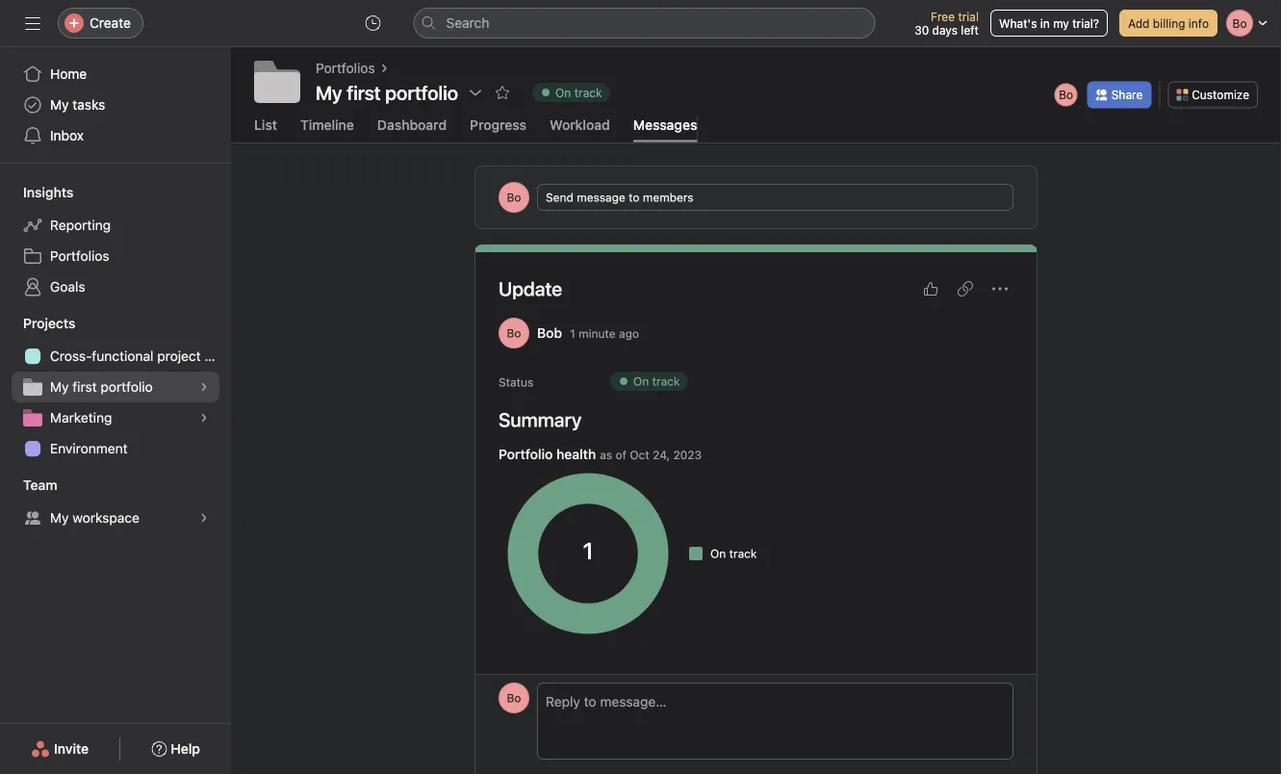 Task type: describe. For each thing, give the bounding box(es) containing it.
ago
[[619, 326, 639, 340]]

track inside on track dropdown button
[[575, 86, 602, 99]]

see details, marketing image
[[198, 412, 210, 424]]

1
[[570, 326, 576, 340]]

my for my tasks
[[50, 97, 69, 113]]

workload
[[550, 117, 610, 132]]

reporting link
[[12, 210, 220, 241]]

my workspace
[[50, 510, 140, 526]]

1 horizontal spatial track
[[652, 374, 680, 388]]

2023
[[673, 448, 702, 461]]

goals link
[[12, 272, 220, 302]]

inbox
[[50, 128, 84, 143]]

team button
[[0, 476, 57, 495]]

see details, my first portfolio image
[[198, 381, 210, 393]]

first
[[73, 379, 97, 395]]

portfolios inside insights element
[[50, 248, 109, 264]]

functional
[[92, 348, 154, 364]]

create
[[90, 15, 131, 31]]

what's in my trial?
[[999, 16, 1100, 30]]

minute
[[579, 326, 616, 340]]

goals
[[50, 279, 85, 295]]

projects
[[23, 315, 75, 331]]

of
[[616, 448, 627, 461]]

bo inside button
[[507, 691, 521, 705]]

show options image
[[468, 85, 483, 100]]

search list box
[[414, 8, 876, 39]]

environment link
[[12, 433, 220, 464]]

2 horizontal spatial on track
[[711, 547, 757, 560]]

timeline link
[[300, 117, 354, 142]]

on track button
[[524, 79, 619, 106]]

my first portfolio link
[[12, 372, 220, 402]]

add billing info
[[1128, 16, 1209, 30]]

summary
[[499, 408, 582, 431]]

tasks
[[73, 97, 105, 113]]

bob link
[[537, 325, 562, 341]]

portfolio health
[[499, 446, 596, 462]]

2 horizontal spatial on
[[711, 547, 726, 560]]

free trial 30 days left
[[915, 10, 979, 37]]

dashboard
[[377, 117, 447, 132]]

workspace
[[73, 510, 140, 526]]

messages link
[[633, 117, 697, 142]]

to
[[629, 190, 640, 204]]

30
[[915, 23, 929, 37]]

cross-
[[50, 348, 92, 364]]

send message to members
[[546, 190, 694, 204]]

24,
[[653, 448, 670, 461]]

info
[[1189, 16, 1209, 30]]

what's
[[999, 16, 1037, 30]]

teams element
[[0, 468, 231, 537]]

more actions image
[[993, 281, 1008, 296]]

marketing
[[50, 410, 112, 426]]

status
[[499, 375, 534, 389]]

environment
[[50, 441, 128, 456]]

oct
[[630, 448, 650, 461]]

customize
[[1192, 88, 1250, 101]]

cross-functional project plan link
[[12, 341, 231, 372]]

my for my first portfolio
[[50, 379, 69, 395]]

hide sidebar image
[[25, 15, 40, 31]]

progress
[[470, 117, 527, 132]]

my first portfolio
[[316, 81, 458, 104]]

timeline
[[300, 117, 354, 132]]

create button
[[58, 8, 143, 39]]

customize button
[[1168, 81, 1258, 108]]

trial
[[958, 10, 979, 23]]

help button
[[139, 732, 213, 766]]

global element
[[0, 47, 231, 163]]

billing
[[1153, 16, 1186, 30]]

0 vertical spatial portfolios
[[316, 60, 375, 76]]

cross-functional project plan
[[50, 348, 231, 364]]

project
[[157, 348, 201, 364]]

on inside on track dropdown button
[[556, 86, 571, 99]]

my for my workspace
[[50, 510, 69, 526]]

home link
[[12, 59, 220, 90]]



Task type: locate. For each thing, give the bounding box(es) containing it.
list link
[[254, 117, 277, 142]]

1 vertical spatial track
[[652, 374, 680, 388]]

1 vertical spatial on track
[[634, 374, 680, 388]]

my up timeline
[[316, 81, 342, 104]]

portfolio health as of oct 24, 2023
[[499, 446, 702, 462]]

2 vertical spatial on
[[711, 547, 726, 560]]

home
[[50, 66, 87, 82]]

bo
[[1059, 88, 1074, 101], [507, 190, 521, 204], [507, 326, 521, 340], [507, 691, 521, 705]]

my inside global element
[[50, 97, 69, 113]]

1 horizontal spatial on track
[[634, 374, 680, 388]]

bob
[[537, 325, 562, 341]]

invite button
[[18, 732, 101, 766]]

my down team
[[50, 510, 69, 526]]

portfolios link down reporting
[[12, 241, 220, 272]]

0 vertical spatial on track
[[556, 86, 602, 99]]

progress link
[[470, 117, 527, 142]]

search
[[446, 15, 490, 31]]

insights element
[[0, 175, 231, 306]]

marketing link
[[12, 402, 220, 433]]

add
[[1128, 16, 1150, 30]]

my left tasks
[[50, 97, 69, 113]]

as
[[600, 448, 612, 461]]

projects button
[[0, 314, 75, 333]]

2 horizontal spatial track
[[729, 547, 757, 560]]

portfolios up my first portfolio
[[316, 60, 375, 76]]

in
[[1041, 16, 1050, 30]]

see details, my workspace image
[[198, 512, 210, 524]]

add to starred image
[[495, 85, 510, 100]]

on track inside on track dropdown button
[[556, 86, 602, 99]]

reporting
[[50, 217, 111, 233]]

0 horizontal spatial on
[[556, 86, 571, 99]]

0 horizontal spatial on track
[[556, 86, 602, 99]]

inbox link
[[12, 120, 220, 151]]

1 horizontal spatial portfolios
[[316, 60, 375, 76]]

free
[[931, 10, 955, 23]]

projects element
[[0, 306, 231, 468]]

my workspace link
[[12, 503, 220, 533]]

1 horizontal spatial on
[[634, 374, 649, 388]]

0 vertical spatial on
[[556, 86, 571, 99]]

first portfolio
[[347, 81, 458, 104]]

left
[[961, 23, 979, 37]]

history image
[[365, 15, 381, 31]]

add billing info button
[[1120, 10, 1218, 37]]

share button
[[1088, 81, 1152, 108]]

insights
[[23, 184, 74, 200]]

dashboard link
[[377, 117, 447, 142]]

copy link image
[[958, 281, 973, 296]]

what's in my trial? button
[[991, 10, 1108, 37]]

my inside 'link'
[[50, 379, 69, 395]]

days
[[933, 23, 958, 37]]

help
[[171, 741, 200, 757]]

portfolios link up my first portfolio
[[316, 58, 375, 79]]

0 vertical spatial track
[[575, 86, 602, 99]]

portfolios link
[[316, 58, 375, 79], [12, 241, 220, 272]]

list
[[254, 117, 277, 132]]

plan
[[205, 348, 231, 364]]

0 horizontal spatial track
[[575, 86, 602, 99]]

0 horizontal spatial portfolios
[[50, 248, 109, 264]]

on
[[556, 86, 571, 99], [634, 374, 649, 388], [711, 547, 726, 560]]

members
[[643, 190, 694, 204]]

workload link
[[550, 117, 610, 142]]

my first portfolio
[[50, 379, 153, 395]]

my
[[316, 81, 342, 104], [50, 97, 69, 113], [50, 379, 69, 395], [50, 510, 69, 526]]

send message to members button
[[537, 184, 1014, 211]]

track
[[575, 86, 602, 99], [652, 374, 680, 388], [729, 547, 757, 560]]

trial?
[[1073, 16, 1100, 30]]

search button
[[414, 8, 876, 39]]

share
[[1112, 88, 1143, 101]]

my tasks link
[[12, 90, 220, 120]]

messages
[[633, 117, 697, 132]]

my left first
[[50, 379, 69, 395]]

message
[[577, 190, 626, 204]]

insights button
[[0, 183, 74, 202]]

my for my first portfolio
[[316, 81, 342, 104]]

send
[[546, 190, 574, 204]]

0 vertical spatial portfolios link
[[316, 58, 375, 79]]

1 vertical spatial portfolios
[[50, 248, 109, 264]]

2 vertical spatial track
[[729, 547, 757, 560]]

bo button
[[499, 682, 530, 713]]

1 vertical spatial on
[[634, 374, 649, 388]]

0 horizontal spatial portfolios link
[[12, 241, 220, 272]]

portfolios down reporting
[[50, 248, 109, 264]]

1 vertical spatial portfolios link
[[12, 241, 220, 272]]

invite
[[54, 741, 89, 757]]

1 horizontal spatial portfolios link
[[316, 58, 375, 79]]

portfolios
[[316, 60, 375, 76], [50, 248, 109, 264]]

0 likes. click to like this task image
[[923, 281, 939, 296]]

my
[[1054, 16, 1070, 30]]

2 vertical spatial on track
[[711, 547, 757, 560]]

update link
[[499, 277, 562, 300]]

bob 1 minute ago
[[537, 325, 639, 341]]

update
[[499, 277, 562, 300]]

my tasks
[[50, 97, 105, 113]]

portfolio
[[101, 379, 153, 395]]

my inside teams element
[[50, 510, 69, 526]]

team
[[23, 477, 57, 493]]



Task type: vqa. For each thing, say whether or not it's contained in the screenshot.
Copy link icon
yes



